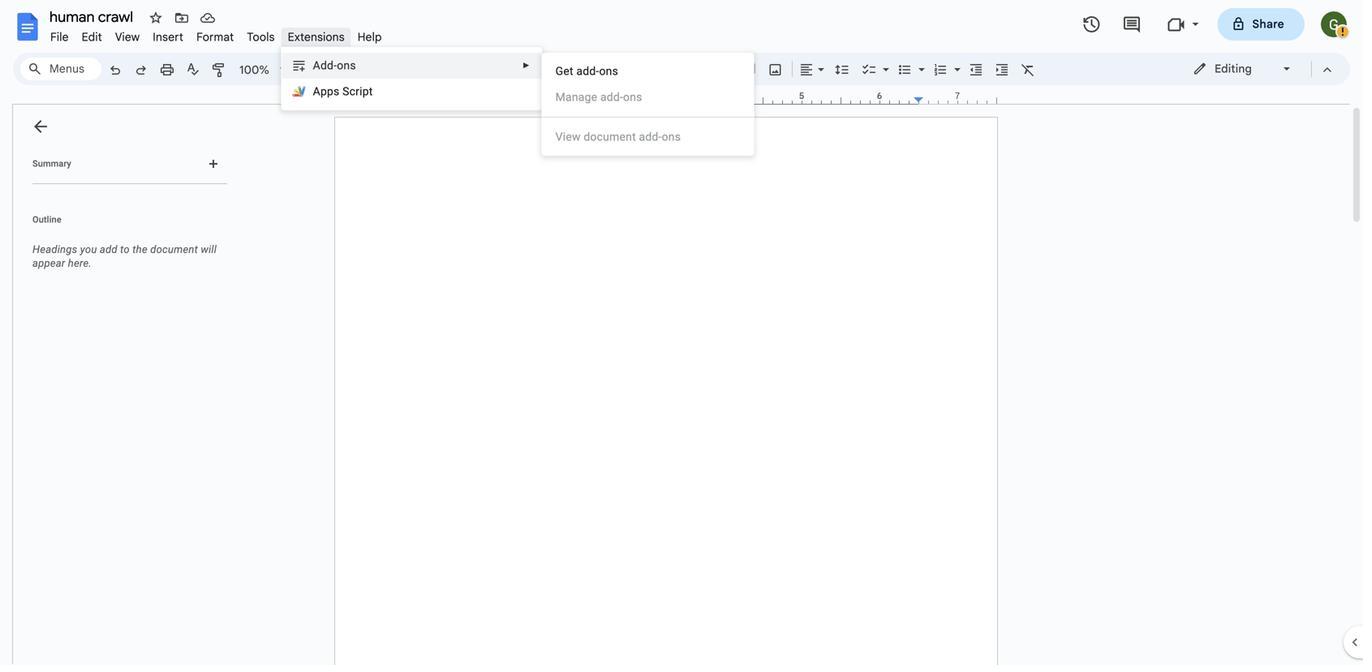 Task type: describe. For each thing, give the bounding box(es) containing it.
document inside menu item
[[584, 130, 636, 144]]

menu containing a
[[281, 47, 542, 110]]

ons up a
[[623, 90, 642, 104]]

application containing share
[[0, 0, 1363, 665]]

view document add-ons a element
[[555, 130, 686, 144]]

ons up apps script e element
[[337, 59, 356, 72]]

document inside headings you add to the document will appear here.
[[150, 243, 198, 256]]

outline
[[32, 215, 61, 225]]

extensions
[[288, 30, 345, 44]]

appear
[[32, 257, 65, 269]]

the
[[132, 243, 148, 256]]

menu bar inside menu bar 'banner'
[[44, 21, 388, 48]]

editing button
[[1181, 57, 1304, 81]]

Rename text field
[[44, 6, 143, 26]]

insert menu item
[[146, 28, 190, 47]]

script
[[342, 85, 373, 98]]

add-ons a element
[[313, 59, 361, 72]]

left margin image
[[335, 92, 417, 104]]

headings
[[32, 243, 77, 256]]

g
[[555, 64, 563, 78]]

add
[[100, 243, 117, 256]]

file
[[50, 30, 69, 44]]

g et add-ons
[[555, 64, 618, 78]]

view document a dd-ons
[[555, 130, 681, 144]]

headings you add to the document will appear here.
[[32, 243, 217, 269]]

view menu item
[[109, 28, 146, 47]]

get add-ons g element
[[555, 64, 623, 78]]

ons right a
[[662, 130, 681, 144]]

help menu item
[[351, 28, 388, 47]]

right margin image
[[914, 92, 996, 104]]

manage add-ons m element
[[555, 90, 647, 104]]

will
[[201, 243, 217, 256]]

add- for anage
[[600, 90, 623, 104]]

Star checkbox
[[144, 6, 167, 29]]

Zoom text field
[[235, 58, 274, 81]]

menu bar banner
[[0, 0, 1363, 665]]

menu item containing view document
[[555, 129, 741, 145]]

editing
[[1215, 62, 1252, 76]]



Task type: vqa. For each thing, say whether or not it's contained in the screenshot.
add
yes



Task type: locate. For each thing, give the bounding box(es) containing it.
document outline element
[[13, 105, 234, 665]]

document right the
[[150, 243, 198, 256]]

line & paragraph spacing image
[[833, 58, 851, 80]]

to
[[120, 243, 130, 256]]

anage
[[566, 90, 597, 104]]

0 horizontal spatial view
[[115, 30, 140, 44]]

tools
[[247, 30, 275, 44]]

dd- down manage add-ons m element
[[645, 130, 662, 144]]

1 menu item from the top
[[555, 89, 741, 105]]

view down m
[[555, 130, 581, 144]]

view right edit menu item
[[115, 30, 140, 44]]

format
[[196, 30, 234, 44]]

menu bar containing file
[[44, 21, 388, 48]]

tools menu item
[[240, 28, 281, 47]]

you
[[80, 243, 97, 256]]

menu bar
[[44, 21, 388, 48]]

m anage add-ons
[[555, 90, 642, 104]]

menu
[[281, 47, 542, 110], [542, 53, 754, 156]]

menu item down manage add-ons m element
[[555, 129, 741, 145]]

insert image image
[[766, 58, 785, 80]]

Menus field
[[20, 58, 101, 80]]

view inside menu item
[[555, 130, 581, 144]]

add- inside menu item
[[600, 90, 623, 104]]

dd- inside menu item
[[645, 130, 662, 144]]

►
[[522, 61, 530, 70]]

application
[[0, 0, 1363, 665]]

1 horizontal spatial view
[[555, 130, 581, 144]]

et
[[563, 64, 573, 78]]

insert
[[153, 30, 183, 44]]

share button
[[1217, 8, 1305, 41]]

main toolbar
[[101, 0, 1041, 423]]

apps script e element
[[313, 85, 378, 98]]

add- right anage
[[600, 90, 623, 104]]

document left a
[[584, 130, 636, 144]]

1 horizontal spatial dd-
[[645, 130, 662, 144]]

edit
[[82, 30, 102, 44]]

1 vertical spatial dd-
[[645, 130, 662, 144]]

here.
[[68, 257, 92, 269]]

file menu item
[[44, 28, 75, 47]]

0 horizontal spatial dd-
[[320, 59, 337, 72]]

0 vertical spatial document
[[584, 130, 636, 144]]

mode and view toolbar
[[1180, 53, 1340, 85]]

ons
[[337, 59, 356, 72], [599, 64, 618, 78], [623, 90, 642, 104], [662, 130, 681, 144]]

document
[[584, 130, 636, 144], [150, 243, 198, 256]]

m
[[555, 90, 566, 104]]

ons up manage add-ons m element
[[599, 64, 618, 78]]

share
[[1252, 17, 1284, 31]]

0 vertical spatial dd-
[[320, 59, 337, 72]]

add- for et
[[576, 64, 599, 78]]

add-
[[576, 64, 599, 78], [600, 90, 623, 104]]

menu item
[[555, 89, 741, 105], [555, 129, 741, 145]]

0 vertical spatial add-
[[576, 64, 599, 78]]

1 horizontal spatial document
[[584, 130, 636, 144]]

view for view document a dd-ons
[[555, 130, 581, 144]]

dd-
[[320, 59, 337, 72], [645, 130, 662, 144]]

1 vertical spatial view
[[555, 130, 581, 144]]

1 vertical spatial document
[[150, 243, 198, 256]]

outline heading
[[13, 213, 234, 236]]

summary
[[32, 159, 71, 169]]

view for view
[[115, 30, 140, 44]]

a dd-ons
[[313, 59, 356, 72]]

summary heading
[[32, 157, 71, 170]]

0 vertical spatial view
[[115, 30, 140, 44]]

format menu item
[[190, 28, 240, 47]]

dd- up apps
[[320, 59, 337, 72]]

menu item containing m
[[555, 89, 741, 105]]

view inside menu item
[[115, 30, 140, 44]]

help
[[358, 30, 382, 44]]

0 vertical spatial menu item
[[555, 89, 741, 105]]

1 vertical spatial add-
[[600, 90, 623, 104]]

menu containing g
[[542, 53, 754, 156]]

Zoom field
[[233, 58, 294, 82]]

menu item up a
[[555, 89, 741, 105]]

a
[[639, 130, 645, 144]]

apps
[[313, 85, 340, 98]]

0 horizontal spatial document
[[150, 243, 198, 256]]

add- right et
[[576, 64, 599, 78]]

1 horizontal spatial add-
[[600, 90, 623, 104]]

0 horizontal spatial add-
[[576, 64, 599, 78]]

edit menu item
[[75, 28, 109, 47]]

a
[[313, 59, 320, 72]]

1 vertical spatial menu item
[[555, 129, 741, 145]]

2 menu item from the top
[[555, 129, 741, 145]]

view
[[115, 30, 140, 44], [555, 130, 581, 144]]

apps script
[[313, 85, 373, 98]]

extensions menu item
[[281, 28, 351, 47]]



